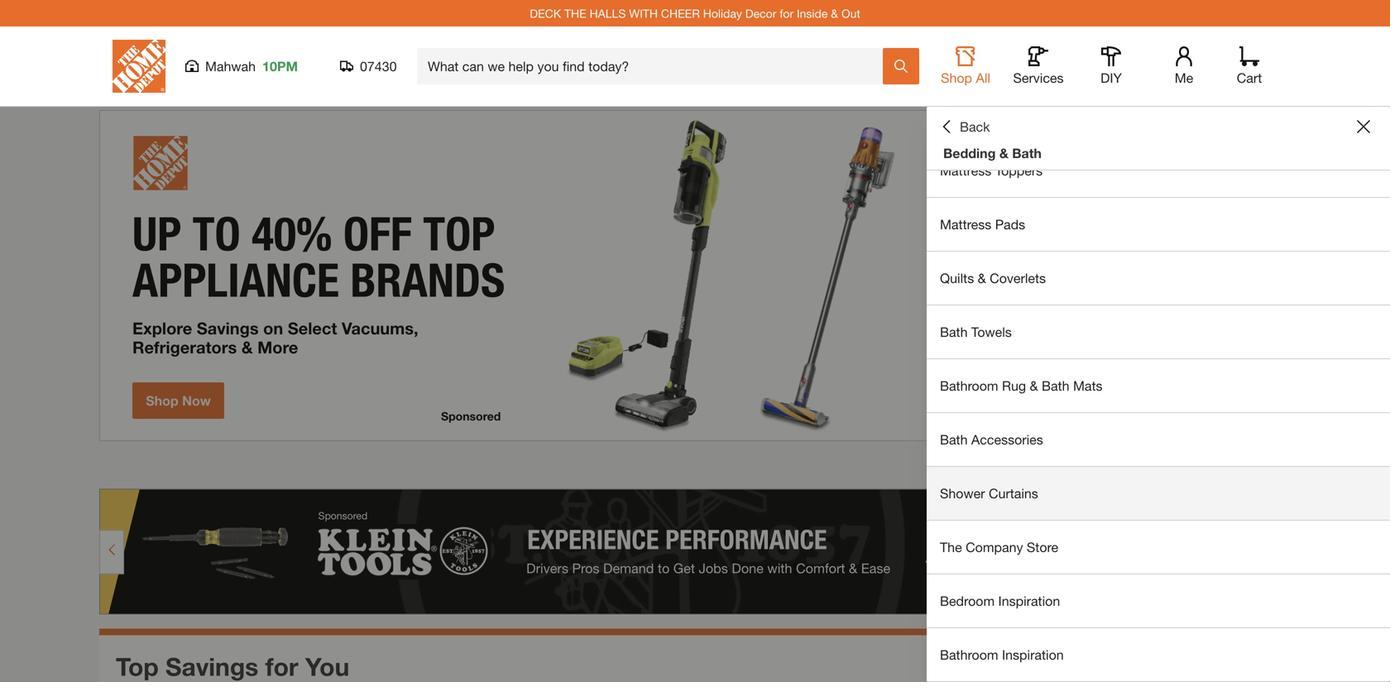 Task type: describe. For each thing, give the bounding box(es) containing it.
back button
[[940, 118, 990, 135]]

07430 button
[[340, 58, 397, 74]]

top
[[116, 652, 159, 681]]

rug
[[1002, 378, 1026, 394]]

bath left mats
[[1042, 378, 1070, 394]]

inside
[[797, 6, 828, 20]]

the
[[565, 6, 587, 20]]

bedding & bath
[[944, 145, 1042, 161]]

shop all button
[[940, 46, 992, 86]]

services
[[1014, 70, 1064, 86]]

top savings for you
[[116, 652, 350, 681]]

mats
[[1074, 378, 1103, 394]]

shower
[[940, 485, 985, 501]]

all
[[976, 70, 991, 86]]

shop all
[[941, 70, 991, 86]]

& left out
[[831, 6, 839, 20]]

store
[[1027, 539, 1059, 555]]

quilts
[[940, 270, 974, 286]]

5
[[1240, 458, 1248, 476]]

drawer close image
[[1358, 120, 1371, 133]]

bathroom inspiration
[[940, 647, 1064, 663]]

previous slide image
[[1199, 461, 1212, 474]]

bedding
[[944, 145, 996, 161]]

pillow protectors link
[[927, 90, 1391, 143]]

bedroom
[[940, 593, 995, 609]]

towels
[[972, 324, 1012, 340]]

toppers
[[996, 163, 1043, 178]]

out
[[842, 6, 861, 20]]

/
[[1235, 458, 1240, 476]]

mattress pads link
[[927, 198, 1391, 251]]

with
[[629, 6, 658, 20]]

& inside bathroom rug & bath mats link
[[1030, 378, 1038, 394]]

10pm
[[262, 58, 298, 74]]

the home depot logo image
[[113, 40, 166, 93]]

company
[[966, 539, 1024, 555]]

decor
[[746, 6, 777, 20]]

feedback link image
[[1368, 280, 1391, 369]]

services button
[[1012, 46, 1065, 86]]

cart link
[[1232, 46, 1268, 86]]

bathroom rug & bath mats
[[940, 378, 1103, 394]]

inspiration for bedroom inspiration
[[999, 593, 1061, 609]]

inspiration for bathroom inspiration
[[1002, 647, 1064, 663]]

mattress toppers link
[[927, 144, 1391, 197]]



Task type: vqa. For each thing, say whether or not it's contained in the screenshot.
the repaired
no



Task type: locate. For each thing, give the bounding box(es) containing it.
quilts & coverlets
[[940, 270, 1046, 286]]

accessories
[[972, 432, 1044, 447]]

What can we help you find today? search field
[[428, 49, 882, 84]]

3
[[1227, 458, 1235, 476]]

you
[[305, 652, 350, 681]]

shop
[[941, 70, 973, 86]]

0 vertical spatial for
[[780, 6, 794, 20]]

1 horizontal spatial for
[[780, 6, 794, 20]]

halls
[[590, 6, 626, 20]]

0 vertical spatial inspiration
[[999, 593, 1061, 609]]

& inside quilts & coverlets link
[[978, 270, 986, 286]]

quilts & coverlets link
[[927, 252, 1391, 305]]

inspiration down store
[[999, 593, 1061, 609]]

mahwah
[[205, 58, 256, 74]]

bath towels link
[[927, 305, 1391, 358]]

0 vertical spatial mattress
[[940, 163, 992, 178]]

the
[[940, 539, 962, 555]]

bath left accessories
[[940, 432, 968, 447]]

& up mattress toppers
[[1000, 145, 1009, 161]]

1 bathroom from the top
[[940, 378, 999, 394]]

1 vertical spatial bathroom
[[940, 647, 999, 663]]

bathroom for bathroom rug & bath mats
[[940, 378, 999, 394]]

cheer
[[661, 6, 700, 20]]

bathroom
[[940, 378, 999, 394], [940, 647, 999, 663]]

&
[[831, 6, 839, 20], [1000, 145, 1009, 161], [978, 270, 986, 286], [1030, 378, 1038, 394]]

me button
[[1158, 46, 1211, 86]]

holiday
[[703, 6, 742, 20]]

bath accessories
[[940, 432, 1044, 447]]

for
[[780, 6, 794, 20], [265, 652, 298, 681]]

2 mattress from the top
[[940, 216, 992, 232]]

inspiration down bedroom inspiration
[[1002, 647, 1064, 663]]

shower curtains
[[940, 485, 1039, 501]]

mattress toppers
[[940, 163, 1043, 178]]

bathroom rug & bath mats link
[[927, 359, 1391, 412]]

mattress for mattress pads
[[940, 216, 992, 232]]

0 vertical spatial bathroom
[[940, 378, 999, 394]]

pillow protectors
[[940, 109, 1041, 125]]

0 horizontal spatial for
[[265, 652, 298, 681]]

mattress pads
[[940, 216, 1026, 232]]

bedroom inspiration link
[[927, 574, 1391, 627]]

& right rug
[[1030, 378, 1038, 394]]

deck
[[530, 6, 561, 20]]

shower curtains link
[[927, 467, 1391, 520]]

& right quilts
[[978, 270, 986, 286]]

bath
[[1013, 145, 1042, 161], [940, 324, 968, 340], [1042, 378, 1070, 394], [940, 432, 968, 447]]

bedroom inspiration
[[940, 593, 1061, 609]]

pads
[[996, 216, 1026, 232]]

curtains
[[989, 485, 1039, 501]]

bathroom left rug
[[940, 378, 999, 394]]

pillow
[[940, 109, 975, 125]]

inspiration
[[999, 593, 1061, 609], [1002, 647, 1064, 663]]

2 bathroom from the top
[[940, 647, 999, 663]]

bath towels
[[940, 324, 1012, 340]]

mahwah 10pm
[[205, 58, 298, 74]]

mattress for mattress toppers
[[940, 163, 992, 178]]

diy button
[[1085, 46, 1138, 86]]

next slide image
[[1263, 461, 1276, 474]]

protectors
[[979, 109, 1041, 125]]

the company store
[[940, 539, 1059, 555]]

diy
[[1101, 70, 1122, 86]]

deck the halls with cheer holiday decor for inside & out link
[[530, 6, 861, 20]]

1 vertical spatial inspiration
[[1002, 647, 1064, 663]]

3 / 5
[[1227, 458, 1248, 476]]

07430
[[360, 58, 397, 74]]

bathroom for bathroom inspiration
[[940, 647, 999, 663]]

me
[[1175, 70, 1194, 86]]

bath accessories link
[[927, 413, 1391, 466]]

1 vertical spatial mattress
[[940, 216, 992, 232]]

1 mattress from the top
[[940, 163, 992, 178]]

bath up toppers
[[1013, 145, 1042, 161]]

cart
[[1237, 70, 1263, 86]]

coverlets
[[990, 270, 1046, 286]]

1 vertical spatial for
[[265, 652, 298, 681]]

mattress
[[940, 163, 992, 178], [940, 216, 992, 232]]

mattress down bedding
[[940, 163, 992, 178]]

mattress left pads
[[940, 216, 992, 232]]

deck the halls with cheer holiday decor for inside & out
[[530, 6, 861, 20]]

for left you
[[265, 652, 298, 681]]

savings
[[166, 652, 258, 681]]

the company store link
[[927, 521, 1391, 574]]

bathroom inspiration link
[[927, 628, 1391, 681]]

bathroom down bedroom
[[940, 647, 999, 663]]

back
[[960, 119, 990, 135]]

bath left "towels"
[[940, 324, 968, 340]]

for left "inside"
[[780, 6, 794, 20]]



